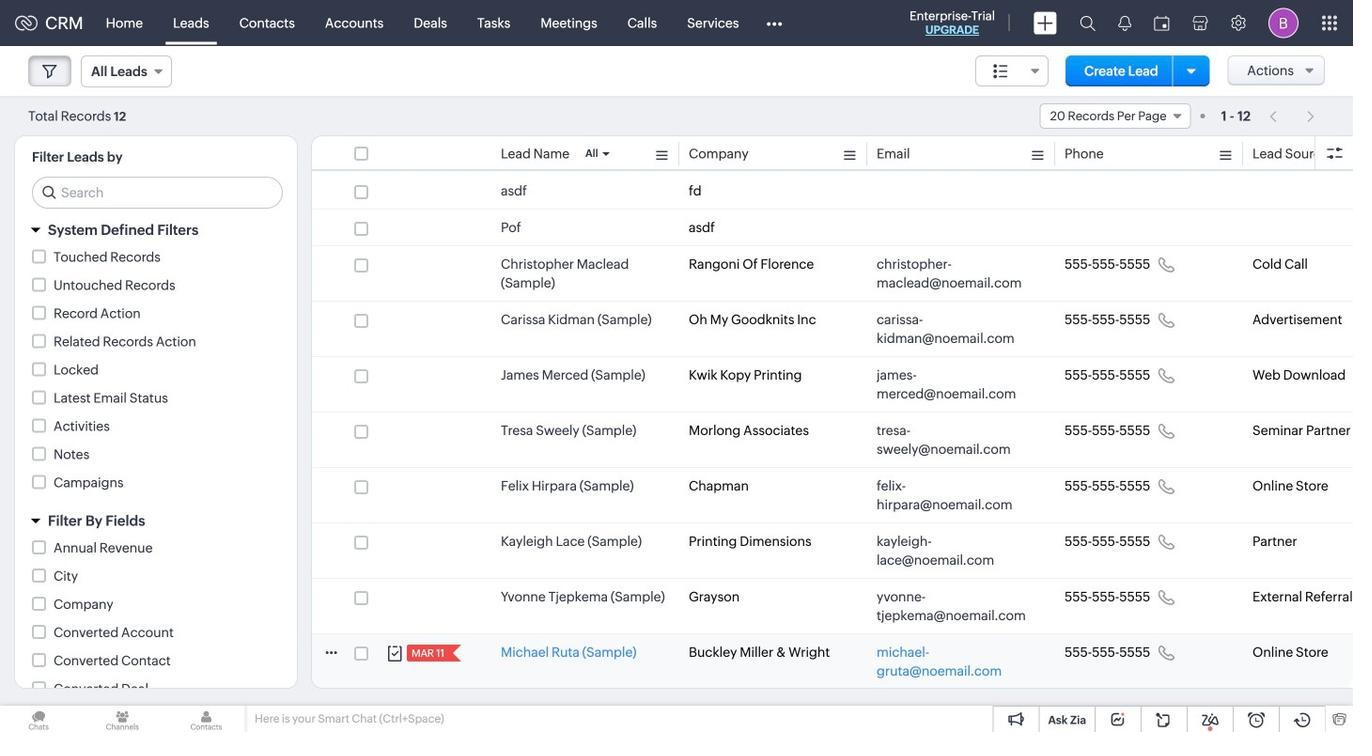 Task type: locate. For each thing, give the bounding box(es) containing it.
row group
[[312, 173, 1354, 732]]

None field
[[81, 55, 172, 87], [976, 55, 1049, 87], [1040, 103, 1192, 129], [81, 55, 172, 87], [1040, 103, 1192, 129]]

navigation
[[1261, 102, 1326, 130]]

size image
[[994, 63, 1009, 80]]

search element
[[1069, 0, 1108, 46]]

none field size
[[976, 55, 1049, 87]]

create menu image
[[1034, 12, 1058, 34]]

profile image
[[1269, 8, 1299, 38]]

Search text field
[[33, 178, 282, 208]]



Task type: vqa. For each thing, say whether or not it's contained in the screenshot.
OTHER MODULES field
yes



Task type: describe. For each thing, give the bounding box(es) containing it.
profile element
[[1258, 0, 1311, 46]]

contacts image
[[168, 706, 245, 732]]

Other Modules field
[[754, 8, 795, 38]]

calendar image
[[1155, 16, 1171, 31]]

channels image
[[84, 706, 161, 732]]

chats image
[[0, 706, 77, 732]]

signals image
[[1119, 15, 1132, 31]]

create menu element
[[1023, 0, 1069, 46]]

search image
[[1080, 15, 1096, 31]]

signals element
[[1108, 0, 1143, 46]]

logo image
[[15, 16, 38, 31]]



